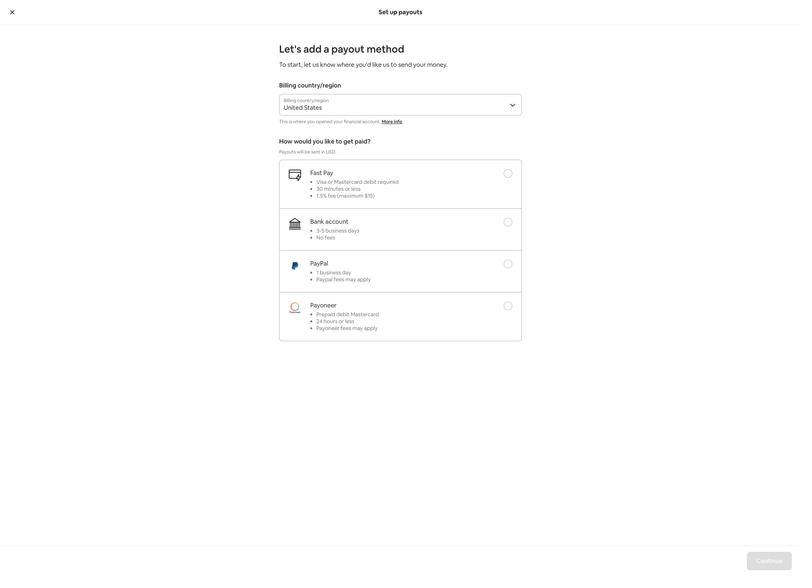 Task type: vqa. For each thing, say whether or not it's contained in the screenshot.
bottom Payoneer
yes



Task type: describe. For each thing, give the bounding box(es) containing it.
this
[[279, 119, 288, 125]]

2 horizontal spatial or
[[345, 186, 350, 193]]

mastercard inside "fast pay visa or mastercard debit required 30 minutes or less 1.5% fee (maximum $15)"
[[334, 179, 362, 186]]

fees inside the bank account 3-5 business days no fees
[[325, 234, 335, 241]]

payouts
[[279, 149, 296, 155]]

0 vertical spatial your
[[413, 61, 426, 69]]

set
[[379, 8, 389, 16]]

continue
[[756, 557, 783, 565]]

payouts
[[399, 8, 423, 16]]

bank
[[310, 218, 324, 226]]

would
[[294, 138, 311, 146]]

0 horizontal spatial your
[[333, 119, 343, 125]]

money.
[[427, 61, 448, 69]]

get paid?
[[343, 138, 371, 146]]

like inside 'how would you like to get paid? payouts will be sent in usd.'
[[325, 138, 335, 146]]

1
[[317, 269, 319, 276]]

less inside "fast pay visa or mastercard debit required 30 minutes or less 1.5% fee (maximum $15)"
[[351, 186, 361, 193]]

apply inside paypal 1 business day paypal fees may apply
[[357, 276, 371, 283]]

(maximum
[[337, 193, 363, 200]]

or inside payoneer prepaid debit mastercard 24 hours or less payoneer fees may apply
[[339, 318, 344, 325]]

5
[[322, 228, 325, 234]]

apply inside payoneer prepaid debit mastercard 24 hours or less payoneer fees may apply
[[364, 325, 378, 332]]

a
[[324, 43, 329, 56]]

PayPal radio
[[504, 260, 512, 269]]

visa
[[317, 179, 327, 186]]

let's
[[279, 43, 301, 56]]

may inside payoneer prepaid debit mastercard 24 hours or less payoneer fees may apply
[[353, 325, 363, 332]]

be
[[305, 149, 310, 155]]

Payoneer radio
[[504, 302, 512, 311]]

start,
[[288, 61, 303, 69]]

1.5%
[[317, 193, 327, 200]]

is
[[289, 119, 292, 125]]

fees inside payoneer prepaid debit mastercard 24 hours or less payoneer fees may apply
[[341, 325, 351, 332]]

continue button
[[747, 552, 792, 571]]

billing
[[279, 81, 296, 90]]

debit inside "fast pay visa or mastercard debit required 30 minutes or less 1.5% fee (maximum $15)"
[[364, 179, 377, 186]]

fast
[[310, 169, 322, 177]]

prepaid
[[317, 311, 335, 318]]

less inside payoneer prepaid debit mastercard 24 hours or less payoneer fees may apply
[[345, 318, 354, 325]]

account
[[325, 218, 349, 226]]

billing country/region
[[279, 81, 341, 90]]

country/region
[[298, 81, 341, 90]]

day
[[342, 269, 351, 276]]

to start, let us know where you'd like us to send your money.
[[279, 61, 448, 69]]

payout method
[[331, 43, 404, 56]]

0 vertical spatial you
[[307, 119, 315, 125]]

required
[[378, 179, 399, 186]]

debit inside payoneer prepaid debit mastercard 24 hours or less payoneer fees may apply
[[337, 311, 350, 318]]

know
[[320, 61, 336, 69]]

how
[[279, 138, 292, 146]]

you inside 'how would you like to get paid? payouts will be sent in usd.'
[[313, 138, 323, 146]]

paypal 1 business day paypal fees may apply
[[310, 260, 371, 283]]



Task type: locate. For each thing, give the bounding box(es) containing it.
less
[[351, 186, 361, 193], [345, 318, 354, 325]]

paypal
[[317, 276, 333, 283]]

account.
[[362, 119, 381, 125]]

you left opened
[[307, 119, 315, 125]]

mastercard
[[334, 179, 362, 186], [351, 311, 379, 318]]

1 vertical spatial your
[[333, 119, 343, 125]]

you up sent
[[313, 138, 323, 146]]

more info button
[[382, 119, 402, 125]]

mastercard inside payoneer prepaid debit mastercard 24 hours or less payoneer fees may apply
[[351, 311, 379, 318]]

1 vertical spatial may
[[353, 325, 363, 332]]

0 vertical spatial may
[[346, 276, 356, 283]]

$15)
[[365, 193, 375, 200]]

business right 1
[[320, 269, 341, 276]]

business down account
[[326, 228, 347, 234]]

1 vertical spatial apply
[[364, 325, 378, 332]]

or right minutes
[[345, 186, 350, 193]]

to
[[279, 61, 286, 69]]

to
[[391, 61, 397, 69], [336, 138, 342, 146]]

to up usd.
[[336, 138, 342, 146]]

0 vertical spatial to
[[391, 61, 397, 69]]

will
[[297, 149, 304, 155]]

where down let's add a payout method at the top
[[337, 61, 355, 69]]

1 vertical spatial mastercard
[[351, 311, 379, 318]]

fees right paypal
[[334, 276, 344, 283]]

fees right hours
[[341, 325, 351, 332]]

close image
[[9, 9, 15, 15]]

like
[[372, 61, 382, 69], [325, 138, 335, 146]]

0 horizontal spatial debit
[[337, 311, 350, 318]]

us
[[313, 61, 319, 69], [383, 61, 389, 69]]

1 vertical spatial where
[[293, 119, 306, 125]]

usd.
[[326, 149, 336, 155]]

0 vertical spatial less
[[351, 186, 361, 193]]

send
[[398, 61, 412, 69]]

like right you'd
[[372, 61, 382, 69]]

1 horizontal spatial your
[[413, 61, 426, 69]]

days
[[348, 228, 360, 234]]

1 horizontal spatial where
[[337, 61, 355, 69]]

1 horizontal spatial or
[[339, 318, 344, 325]]

1 us from the left
[[313, 61, 319, 69]]

1 horizontal spatial us
[[383, 61, 389, 69]]

1 vertical spatial you
[[313, 138, 323, 146]]

0 vertical spatial payoneer
[[310, 302, 337, 310]]

business inside the bank account 3-5 business days no fees
[[326, 228, 347, 234]]

payoneer up prepaid
[[310, 302, 337, 310]]

your
[[413, 61, 426, 69], [333, 119, 343, 125]]

debit right prepaid
[[337, 311, 350, 318]]

0 vertical spatial mastercard
[[334, 179, 362, 186]]

payoneer prepaid debit mastercard 24 hours or less payoneer fees may apply
[[310, 302, 379, 332]]

like up usd.
[[325, 138, 335, 146]]

24
[[317, 318, 323, 325]]

or
[[328, 179, 333, 186], [345, 186, 350, 193], [339, 318, 344, 325]]

bank account 3-5 business days no fees
[[310, 218, 360, 241]]

where
[[337, 61, 355, 69], [293, 119, 306, 125]]

fee
[[328, 193, 336, 200]]

mastercard up (maximum
[[334, 179, 362, 186]]

where right is
[[293, 119, 306, 125]]

1 vertical spatial less
[[345, 318, 354, 325]]

sent
[[311, 149, 320, 155]]

debit
[[364, 179, 377, 186], [337, 311, 350, 318]]

0 vertical spatial like
[[372, 61, 382, 69]]

1 vertical spatial debit
[[337, 311, 350, 318]]

business
[[326, 228, 347, 234], [320, 269, 341, 276]]

or right hours
[[339, 318, 344, 325]]

0 horizontal spatial to
[[336, 138, 342, 146]]

let
[[304, 61, 311, 69]]

set up payouts
[[379, 8, 423, 16]]

may right hours
[[353, 325, 363, 332]]

up
[[390, 8, 397, 16]]

your right opened
[[333, 119, 343, 125]]

you
[[307, 119, 315, 125], [313, 138, 323, 146]]

more
[[382, 119, 393, 125]]

us right let
[[313, 61, 319, 69]]

0 vertical spatial fees
[[325, 234, 335, 241]]

fees right 5
[[325, 234, 335, 241]]

0 vertical spatial debit
[[364, 179, 377, 186]]

less right hours
[[345, 318, 354, 325]]

your right send
[[413, 61, 426, 69]]

hours
[[324, 318, 338, 325]]

business inside paypal 1 business day paypal fees may apply
[[320, 269, 341, 276]]

debit up $15)
[[364, 179, 377, 186]]

to inside 'how would you like to get paid? payouts will be sent in usd.'
[[336, 138, 342, 146]]

may inside paypal 1 business day paypal fees may apply
[[346, 276, 356, 283]]

financial
[[344, 119, 361, 125]]

1 vertical spatial like
[[325, 138, 335, 146]]

3-
[[317, 228, 322, 234]]

1 horizontal spatial to
[[391, 61, 397, 69]]

None radio
[[504, 170, 512, 178], [504, 218, 512, 227], [504, 170, 512, 178], [504, 218, 512, 227]]

1 vertical spatial fees
[[334, 276, 344, 283]]

add
[[304, 43, 322, 56]]

may right paypal
[[346, 276, 356, 283]]

may
[[346, 276, 356, 283], [353, 325, 363, 332]]

2 vertical spatial fees
[[341, 325, 351, 332]]

payoneer down prepaid
[[317, 325, 340, 332]]

fees inside paypal 1 business day paypal fees may apply
[[334, 276, 344, 283]]

minutes
[[324, 186, 344, 193]]

you'd
[[356, 61, 371, 69]]

0 horizontal spatial like
[[325, 138, 335, 146]]

fees
[[325, 234, 335, 241], [334, 276, 344, 283], [341, 325, 351, 332]]

in
[[321, 149, 325, 155]]

1 vertical spatial to
[[336, 138, 342, 146]]

how would you like to get paid? payouts will be sent in usd.
[[279, 138, 371, 155]]

no
[[317, 234, 324, 241]]

or right visa
[[328, 179, 333, 186]]

1 horizontal spatial debit
[[364, 179, 377, 186]]

mastercard right hours
[[351, 311, 379, 318]]

this is where you opened your financial account. more info
[[279, 119, 402, 125]]

apply
[[357, 276, 371, 283], [364, 325, 378, 332]]

0 horizontal spatial where
[[293, 119, 306, 125]]

paypal
[[310, 260, 328, 268]]

1 horizontal spatial like
[[372, 61, 382, 69]]

opened
[[316, 119, 332, 125]]

info
[[394, 119, 402, 125]]

0 vertical spatial business
[[326, 228, 347, 234]]

2 us from the left
[[383, 61, 389, 69]]

0 horizontal spatial us
[[313, 61, 319, 69]]

0 vertical spatial apply
[[357, 276, 371, 283]]

1 vertical spatial business
[[320, 269, 341, 276]]

30
[[317, 186, 323, 193]]

0 horizontal spatial or
[[328, 179, 333, 186]]

pay
[[323, 169, 333, 177]]

0 vertical spatial where
[[337, 61, 355, 69]]

to left send
[[391, 61, 397, 69]]

less left $15)
[[351, 186, 361, 193]]

payoneer
[[310, 302, 337, 310], [317, 325, 340, 332]]

fast pay visa or mastercard debit required 30 minutes or less 1.5% fee (maximum $15)
[[310, 169, 399, 200]]

1 vertical spatial payoneer
[[317, 325, 340, 332]]

us left send
[[383, 61, 389, 69]]

let's add a payout method
[[279, 43, 404, 56]]



